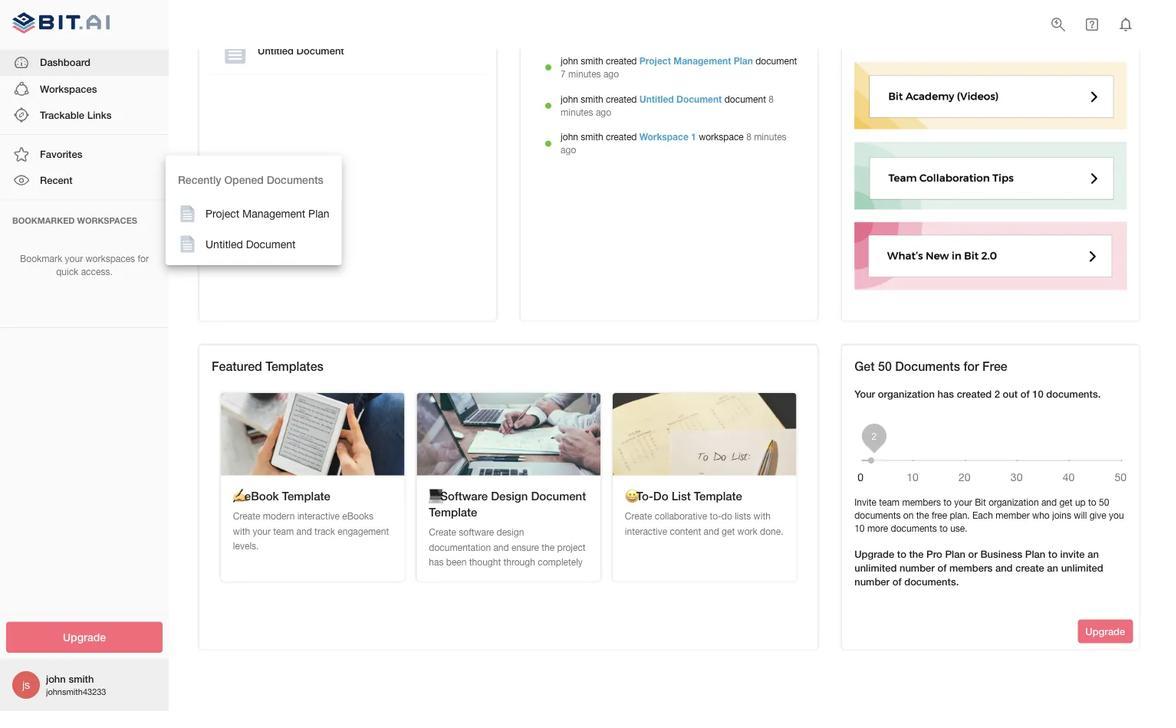 Task type: vqa. For each thing, say whether or not it's contained in the screenshot.


Task type: locate. For each thing, give the bounding box(es) containing it.
1 vertical spatial minutes
[[561, 107, 593, 118]]

1 vertical spatial project
[[206, 208, 239, 220]]

0 horizontal spatial has
[[429, 558, 444, 569]]

your up plan.
[[955, 498, 973, 509]]

has left "been"
[[429, 558, 444, 569]]

you
[[1109, 511, 1124, 522]]

smith for john smith johnsmith43233
[[69, 674, 94, 686]]

0 horizontal spatial documents.
[[905, 577, 959, 589]]

2 horizontal spatial create
[[625, 512, 652, 522]]

to
[[944, 498, 952, 509], [1089, 498, 1097, 509], [940, 524, 948, 535], [897, 549, 907, 561], [1049, 549, 1058, 561]]

0 vertical spatial untitled document
[[258, 45, 344, 57]]

1 vertical spatial documents
[[896, 359, 961, 374]]

0 horizontal spatial 10
[[855, 524, 865, 535]]

2 vertical spatial ago
[[561, 145, 576, 156]]

create software design documentation and ensure the project has been thought through completely
[[429, 528, 586, 569]]

documents up more
[[855, 511, 901, 522]]

team down the modern
[[273, 527, 294, 537]]

an right invite
[[1088, 549, 1099, 561]]

create inside "create modern interactive ebooks with your team and track engagement levels."
[[233, 512, 260, 522]]

and left track
[[297, 527, 312, 537]]

0 horizontal spatial create
[[233, 512, 260, 522]]

recently opened documents
[[178, 174, 324, 186]]

and down design
[[494, 543, 509, 554]]

for
[[138, 254, 149, 264], [964, 359, 979, 374]]

interactive inside create collaborative to-do lists with interactive content and get work done.
[[625, 527, 668, 537]]

2 horizontal spatial untitled
[[640, 94, 674, 105]]

1 vertical spatial with
[[233, 527, 250, 537]]

0 vertical spatial untitled document link
[[215, 31, 481, 71]]

smith for john smith created project management plan document 7 minutes ago
[[581, 56, 604, 67]]

1 horizontal spatial documents
[[896, 359, 961, 374]]

2 vertical spatial of
[[893, 577, 902, 589]]

member
[[996, 511, 1030, 522]]

1 vertical spatial your
[[955, 498, 973, 509]]

0 horizontal spatial get
[[722, 527, 735, 537]]

1 horizontal spatial get
[[1060, 498, 1073, 509]]

and inside create collaborative to-do lists with interactive content and get work done.
[[704, 527, 719, 537]]

create down the 😀to-
[[625, 512, 652, 522]]

1 vertical spatial get
[[722, 527, 735, 537]]

number down pro
[[900, 563, 935, 575]]

1 vertical spatial an
[[1047, 563, 1059, 575]]

1 vertical spatial has
[[429, 558, 444, 569]]

0 horizontal spatial project management plan link
[[166, 199, 342, 229]]

trackable links button
[[0, 102, 169, 128]]

ensure
[[512, 543, 539, 554]]

untitled document inside 'menu item'
[[206, 238, 296, 251]]

created for untitled
[[606, 94, 637, 105]]

the up completely
[[542, 543, 555, 554]]

created inside john smith created project management plan document 7 minutes ago
[[606, 56, 637, 67]]

and inside "create modern interactive ebooks with your team and track engagement levels."
[[297, 527, 312, 537]]

1 horizontal spatial untitled
[[258, 45, 294, 57]]

ago up john smith created workspace 1 workspace
[[596, 107, 612, 118]]

workspace
[[699, 132, 744, 143]]

upgrade button
[[1078, 621, 1133, 644], [6, 623, 163, 654]]

0 vertical spatial has
[[938, 388, 954, 400]]

0 horizontal spatial upgrade button
[[6, 623, 163, 654]]

members
[[903, 498, 941, 509], [950, 563, 993, 575]]

1 vertical spatial members
[[950, 563, 993, 575]]

ago for workspace 1
[[561, 145, 576, 156]]

0 vertical spatial management
[[674, 56, 731, 67]]

menu
[[166, 156, 342, 266]]

1 horizontal spatial members
[[950, 563, 993, 575]]

8 minutes ago up workspace 1 link
[[561, 94, 774, 118]]

1 horizontal spatial organization
[[989, 498, 1039, 509]]

2 horizontal spatial template
[[694, 490, 743, 504]]

john smith created workspace 1 workspace
[[561, 132, 744, 143]]

minutes down 7
[[561, 107, 593, 118]]

8 minutes ago for workspace
[[561, 132, 787, 156]]

50
[[878, 359, 892, 374], [1099, 498, 1110, 509]]

interactive inside "create modern interactive ebooks with your team and track engagement levels."
[[297, 512, 340, 522]]

documents. down pro
[[905, 577, 959, 589]]

documents up project management plan at the top of page
[[267, 174, 324, 186]]

8
[[769, 94, 774, 105], [747, 132, 752, 143]]

8 minutes ago for untitled
[[561, 94, 774, 118]]

minutes for john smith created untitled document document
[[561, 107, 593, 118]]

get up the joins
[[1060, 498, 1073, 509]]

1 horizontal spatial with
[[754, 512, 771, 522]]

50 right get
[[878, 359, 892, 374]]

8 minutes ago down john smith created untitled document document
[[561, 132, 787, 156]]

template down 💻software
[[429, 506, 478, 520]]

2 horizontal spatial upgrade
[[1086, 627, 1126, 638]]

and inside create software design documentation and ensure the project has been thought through completely
[[494, 543, 509, 554]]

documents up your organization has created 2 out of 10 documents.
[[896, 359, 961, 374]]

with up done.
[[754, 512, 771, 522]]

create inside create software design documentation and ensure the project has been thought through completely
[[429, 528, 456, 538]]

0 horizontal spatial team
[[273, 527, 294, 537]]

untitled document link for john smith
[[640, 94, 722, 105]]

to up free
[[944, 498, 952, 509]]

0 horizontal spatial for
[[138, 254, 149, 264]]

with inside create collaborative to-do lists with interactive content and get work done.
[[754, 512, 771, 522]]

1 horizontal spatial management
[[674, 56, 731, 67]]

0 vertical spatial members
[[903, 498, 941, 509]]

with
[[754, 512, 771, 522], [233, 527, 250, 537]]

0 vertical spatial organization
[[878, 388, 935, 400]]

minutes for john smith created workspace 1 workspace
[[754, 132, 787, 143]]

0 vertical spatial 8
[[769, 94, 774, 105]]

project up john smith created untitled document document
[[640, 56, 671, 67]]

1 vertical spatial interactive
[[625, 527, 668, 537]]

unlimited down invite
[[1062, 563, 1104, 575]]

0 horizontal spatial your
[[65, 254, 83, 264]]

and down to-
[[704, 527, 719, 537]]

created for workspace
[[606, 132, 637, 143]]

john for john smith johnsmith43233
[[46, 674, 66, 686]]

members up on
[[903, 498, 941, 509]]

minutes right 7
[[569, 69, 601, 80]]

smith inside john smith johnsmith43233
[[69, 674, 94, 686]]

with inside "create modern interactive ebooks with your team and track engagement levels."
[[233, 527, 250, 537]]

0 vertical spatial of
[[1021, 388, 1030, 400]]

created left 'workspace'
[[606, 132, 637, 143]]

invite team members to your bit organization and get up to 50 documents on the free plan. each member who joins will give you 10 more documents to use.
[[855, 498, 1124, 535]]

0 vertical spatial document
[[756, 56, 797, 67]]

ago inside john smith created project management plan document 7 minutes ago
[[604, 69, 619, 80]]

1 horizontal spatial project management plan link
[[640, 56, 753, 67]]

1 vertical spatial documents.
[[905, 577, 959, 589]]

1 horizontal spatial your
[[253, 527, 271, 537]]

0 horizontal spatial untitled
[[206, 238, 243, 251]]

0 vertical spatial an
[[1088, 549, 1099, 561]]

interactive down the 😀to-
[[625, 527, 668, 537]]

8 for document
[[769, 94, 774, 105]]

1 vertical spatial 10
[[855, 524, 865, 535]]

10 left more
[[855, 524, 865, 535]]

for left "free" on the bottom right
[[964, 359, 979, 374]]

an right create
[[1047, 563, 1059, 575]]

members inside invite team members to your bit organization and get up to 50 documents on the free plan. each member who joins will give you 10 more documents to use.
[[903, 498, 941, 509]]

ago down 7
[[561, 145, 576, 156]]

0 vertical spatial get
[[1060, 498, 1073, 509]]

1 vertical spatial documents
[[891, 524, 937, 535]]

project down opened on the left top
[[206, 208, 239, 220]]

untitled for the topmost the untitled document link
[[258, 45, 294, 57]]

and up who
[[1042, 498, 1057, 509]]

documents.
[[1047, 388, 1101, 400], [905, 577, 959, 589]]

management up untitled document 'menu item'
[[242, 208, 305, 220]]

minutes
[[569, 69, 601, 80], [561, 107, 593, 118], [754, 132, 787, 143]]

documents. right the out
[[1047, 388, 1101, 400]]

get inside invite team members to your bit organization and get up to 50 documents on the free plan. each member who joins will give you 10 more documents to use.
[[1060, 498, 1073, 509]]

2 horizontal spatial of
[[1021, 388, 1030, 400]]

smith
[[581, 56, 604, 67], [581, 94, 604, 105], [581, 132, 604, 143], [69, 674, 94, 686]]

created
[[606, 56, 637, 67], [606, 94, 637, 105], [606, 132, 637, 143], [957, 388, 992, 400]]

john inside john smith created project management plan document 7 minutes ago
[[561, 56, 578, 67]]

1 vertical spatial management
[[242, 208, 305, 220]]

do
[[653, 490, 669, 504]]

untitled inside 'menu item'
[[206, 238, 243, 251]]

untitled
[[258, 45, 294, 57], [640, 94, 674, 105], [206, 238, 243, 251]]

team inside invite team members to your bit organization and get up to 50 documents on the free plan. each member who joins will give you 10 more documents to use.
[[879, 498, 900, 509]]

business
[[981, 549, 1023, 561]]

2 8 minutes ago from the top
[[561, 132, 787, 156]]

1 vertical spatial 50
[[1099, 498, 1110, 509]]

create
[[233, 512, 260, 522], [625, 512, 652, 522], [429, 528, 456, 538]]

1 vertical spatial untitled
[[640, 94, 674, 105]]

2 vertical spatial untitled document link
[[166, 229, 342, 259]]

1 horizontal spatial 50
[[1099, 498, 1110, 509]]

has down get 50 documents for free
[[938, 388, 954, 400]]

0 vertical spatial 8 minutes ago
[[561, 94, 774, 118]]

1 horizontal spatial unlimited
[[1062, 563, 1104, 575]]

team right invite
[[879, 498, 900, 509]]

team inside "create modern interactive ebooks with your team and track engagement levels."
[[273, 527, 294, 537]]

your up quick
[[65, 254, 83, 264]]

0 horizontal spatial number
[[855, 577, 890, 589]]

template inside 💻software design document template
[[429, 506, 478, 520]]

management up john smith created untitled document document
[[674, 56, 731, 67]]

and down business
[[996, 563, 1013, 575]]

0 vertical spatial for
[[138, 254, 149, 264]]

2 vertical spatial minutes
[[754, 132, 787, 143]]

documentation
[[429, 543, 491, 554]]

invite
[[1061, 549, 1085, 561]]

unlimited down more
[[855, 563, 897, 575]]

dashboard button
[[0, 50, 169, 76]]

your inside invite team members to your bit organization and get up to 50 documents on the free plan. each member who joins will give you 10 more documents to use.
[[955, 498, 973, 509]]

templates
[[266, 359, 324, 374]]

0 vertical spatial untitled
[[258, 45, 294, 57]]

project inside john smith created project management plan document 7 minutes ago
[[640, 56, 671, 67]]

0 vertical spatial ago
[[604, 69, 619, 80]]

plan inside menu item
[[308, 208, 330, 220]]

interactive up track
[[297, 512, 340, 522]]

document inside 'menu item'
[[246, 238, 296, 251]]

has
[[938, 388, 954, 400], [429, 558, 444, 569]]

john for john smith created project management plan document 7 minutes ago
[[561, 56, 578, 67]]

trackable links
[[40, 109, 112, 121]]

for right workspaces
[[138, 254, 149, 264]]

your
[[65, 254, 83, 264], [955, 498, 973, 509], [253, 527, 271, 537]]

interactive
[[297, 512, 340, 522], [625, 527, 668, 537]]

10 inside invite team members to your bit organization and get up to 50 documents on the free plan. each member who joins will give you 10 more documents to use.
[[855, 524, 865, 535]]

1 horizontal spatial upgrade
[[855, 549, 895, 561]]

smith inside john smith created project management plan document 7 minutes ago
[[581, 56, 604, 67]]

organization
[[878, 388, 935, 400], [989, 498, 1039, 509]]

organization down get 50 documents for free
[[878, 388, 935, 400]]

give
[[1090, 511, 1107, 522]]

levels.
[[233, 542, 259, 552]]

recently
[[178, 174, 221, 186]]

your
[[855, 388, 875, 400]]

created for project
[[606, 56, 637, 67]]

0 vertical spatial 50
[[878, 359, 892, 374]]

1 vertical spatial 8 minutes ago
[[561, 132, 787, 156]]

0 vertical spatial your
[[65, 254, 83, 264]]

with up the levels.
[[233, 527, 250, 537]]

bookmarked workspaces
[[12, 216, 137, 226]]

favorites
[[40, 148, 82, 160]]

members down or
[[950, 563, 993, 575]]

0 horizontal spatial organization
[[878, 388, 935, 400]]

create for 💻software design document template
[[429, 528, 456, 538]]

minutes right workspace
[[754, 132, 787, 143]]

✍️ebook template image
[[221, 394, 405, 477]]

for inside bookmark your workspaces for quick access.
[[138, 254, 149, 264]]

8 minutes ago
[[561, 94, 774, 118], [561, 132, 787, 156]]

untitled for the untitled document link for recently opened documents
[[206, 238, 243, 251]]

created up john smith created untitled document document
[[606, 56, 637, 67]]

the inside 'upgrade to the pro plan or business plan to invite an unlimited number of members and create an unlimited number of documents.'
[[909, 549, 924, 561]]

0 horizontal spatial with
[[233, 527, 250, 537]]

template up the modern
[[282, 490, 331, 504]]

1 vertical spatial for
[[964, 359, 979, 374]]

1 horizontal spatial for
[[964, 359, 979, 374]]

0 horizontal spatial 8
[[747, 132, 752, 143]]

for for workspaces
[[138, 254, 149, 264]]

1 horizontal spatial template
[[429, 506, 478, 520]]

project management plan link up john smith created untitled document document
[[640, 56, 753, 67]]

create inside create collaborative to-do lists with interactive content and get work done.
[[625, 512, 652, 522]]

documents down on
[[891, 524, 937, 535]]

0 vertical spatial with
[[754, 512, 771, 522]]

8 for workspace
[[747, 132, 752, 143]]

an
[[1088, 549, 1099, 561], [1047, 563, 1059, 575]]

document
[[756, 56, 797, 67], [725, 94, 766, 105]]

50 up give
[[1099, 498, 1110, 509]]

been
[[446, 558, 467, 569]]

project management plan link down recently opened documents
[[166, 199, 342, 229]]

to down free
[[940, 524, 948, 535]]

has inside create software design documentation and ensure the project has been thought through completely
[[429, 558, 444, 569]]

number down more
[[855, 577, 890, 589]]

your up the levels.
[[253, 527, 271, 537]]

plan.
[[950, 511, 970, 522]]

plan
[[734, 56, 753, 67], [308, 208, 330, 220], [946, 549, 966, 561], [1026, 549, 1046, 561]]

0 horizontal spatial of
[[893, 577, 902, 589]]

1 8 minutes ago from the top
[[561, 94, 774, 118]]

documents
[[267, 174, 324, 186], [896, 359, 961, 374]]

0 vertical spatial documents.
[[1047, 388, 1101, 400]]

0 vertical spatial documents
[[267, 174, 324, 186]]

0 horizontal spatial unlimited
[[855, 563, 897, 575]]

ago
[[604, 69, 619, 80], [596, 107, 612, 118], [561, 145, 576, 156]]

team
[[879, 498, 900, 509], [273, 527, 294, 537]]

10 right the out
[[1033, 388, 1044, 400]]

documents for 50
[[896, 359, 961, 374]]

unlimited
[[855, 563, 897, 575], [1062, 563, 1104, 575]]

0 vertical spatial team
[[879, 498, 900, 509]]

1 vertical spatial untitled document link
[[640, 94, 722, 105]]

project
[[557, 543, 586, 554]]

created up john smith created workspace 1 workspace
[[606, 94, 637, 105]]

your organization has created 2 out of 10 documents.
[[855, 388, 1101, 400]]

0 horizontal spatial project
[[206, 208, 239, 220]]

the right on
[[917, 511, 930, 522]]

0 horizontal spatial documents
[[267, 174, 324, 186]]

create up "documentation"
[[429, 528, 456, 538]]

0 vertical spatial minutes
[[569, 69, 601, 80]]

project management plan
[[206, 208, 330, 220]]

john inside john smith johnsmith43233
[[46, 674, 66, 686]]

the left pro
[[909, 549, 924, 561]]

0 vertical spatial number
[[900, 563, 935, 575]]

featured
[[212, 359, 262, 374]]

1 vertical spatial organization
[[989, 498, 1039, 509]]

get
[[855, 359, 875, 374]]

2 horizontal spatial your
[[955, 498, 973, 509]]

john
[[561, 56, 578, 67], [561, 94, 578, 105], [561, 132, 578, 143], [46, 674, 66, 686]]

template up to-
[[694, 490, 743, 504]]

1 horizontal spatial create
[[429, 528, 456, 538]]

1 vertical spatial untitled document
[[206, 238, 296, 251]]

0 horizontal spatial interactive
[[297, 512, 340, 522]]

create down the '✍️ebook'
[[233, 512, 260, 522]]

the inside create software design documentation and ensure the project has been thought through completely
[[542, 543, 555, 554]]

organization up member
[[989, 498, 1039, 509]]

workspaces
[[40, 83, 97, 95]]

get
[[1060, 498, 1073, 509], [722, 527, 735, 537]]

workspaces
[[86, 254, 135, 264]]

ago right 7
[[604, 69, 619, 80]]

template
[[282, 490, 331, 504], [694, 490, 743, 504], [429, 506, 478, 520]]

create for 😀to-do list template
[[625, 512, 652, 522]]

2 vertical spatial untitled
[[206, 238, 243, 251]]

the
[[917, 511, 930, 522], [542, 543, 555, 554], [909, 549, 924, 561]]

get down 'do' at the bottom right
[[722, 527, 735, 537]]

1 horizontal spatial interactive
[[625, 527, 668, 537]]

template for 💻software design document template
[[429, 506, 478, 520]]

0 horizontal spatial management
[[242, 208, 305, 220]]

1 horizontal spatial project
[[640, 56, 671, 67]]



Task type: describe. For each thing, give the bounding box(es) containing it.
workspaces button
[[0, 76, 169, 102]]

1 vertical spatial number
[[855, 577, 890, 589]]

smith for john smith created untitled document document
[[581, 94, 604, 105]]

modern
[[263, 512, 295, 522]]

design
[[497, 528, 524, 538]]

1 vertical spatial project management plan link
[[166, 199, 342, 229]]

who
[[1033, 511, 1050, 522]]

1 horizontal spatial upgrade button
[[1078, 621, 1133, 644]]

create for ✍️ebook template
[[233, 512, 260, 522]]

the inside invite team members to your bit organization and get up to 50 documents on the free plan. each member who joins will give you 10 more documents to use.
[[917, 511, 930, 522]]

50 inside invite team members to your bit organization and get up to 50 documents on the free plan. each member who joins will give you 10 more documents to use.
[[1099, 498, 1110, 509]]

johnsmith43233
[[46, 688, 106, 698]]

john smith created untitled document document
[[561, 94, 766, 105]]

untitled document menu item
[[166, 229, 342, 259]]

create collaborative to-do lists with interactive content and get work done.
[[625, 512, 784, 537]]

work
[[738, 527, 758, 537]]

organization inside invite team members to your bit organization and get up to 50 documents on the free plan. each member who joins will give you 10 more documents to use.
[[989, 498, 1039, 509]]

featured templates
[[212, 359, 324, 374]]

untitled document link for recently opened documents
[[166, 229, 342, 259]]

to right up
[[1089, 498, 1097, 509]]

get 50 documents for free
[[855, 359, 1008, 374]]

john smith johnsmith43233
[[46, 674, 106, 698]]

through
[[504, 558, 535, 569]]

free
[[932, 511, 948, 522]]

2 unlimited from the left
[[1062, 563, 1104, 575]]

management inside john smith created project management plan document 7 minutes ago
[[674, 56, 731, 67]]

use.
[[951, 524, 968, 535]]

joins
[[1053, 511, 1072, 522]]

completely
[[538, 558, 583, 569]]

✍️ebook
[[233, 490, 279, 504]]

ago for untitled document
[[596, 107, 612, 118]]

trackable
[[40, 109, 84, 121]]

to-
[[710, 512, 722, 522]]

workspace
[[640, 132, 689, 143]]

ebooks
[[342, 512, 374, 522]]

✍️ebook template
[[233, 490, 331, 504]]

management inside menu item
[[242, 208, 305, 220]]

more
[[868, 524, 889, 535]]

to left pro
[[897, 549, 907, 561]]

1 horizontal spatial of
[[938, 563, 947, 575]]

0 horizontal spatial template
[[282, 490, 331, 504]]

upgrade inside 'upgrade to the pro plan or business plan to invite an unlimited number of members and create an unlimited number of documents.'
[[855, 549, 895, 561]]

quick
[[56, 266, 79, 277]]

smith for john smith created workspace 1 workspace
[[581, 132, 604, 143]]

workspace 1 link
[[640, 132, 696, 143]]

software
[[459, 528, 494, 538]]

john for john smith created workspace 1 workspace
[[561, 132, 578, 143]]

js
[[22, 679, 30, 692]]

untitled document for the topmost the untitled document link
[[258, 45, 344, 57]]

document inside 💻software design document template
[[531, 490, 586, 504]]

1 horizontal spatial number
[[900, 563, 935, 575]]

7
[[561, 69, 566, 80]]

recent button
[[0, 168, 169, 194]]

😀to-
[[625, 490, 653, 504]]

bit
[[975, 498, 986, 509]]

💻software design document template image
[[417, 394, 601, 477]]

documents for opened
[[267, 174, 324, 186]]

out
[[1003, 388, 1018, 400]]

bookmark your workspaces for quick access.
[[20, 254, 149, 277]]

project inside menu item
[[206, 208, 239, 220]]

1 vertical spatial document
[[725, 94, 766, 105]]

john smith created project management plan document 7 minutes ago
[[561, 56, 797, 80]]

1 horizontal spatial 10
[[1033, 388, 1044, 400]]

create
[[1016, 563, 1045, 575]]

members inside 'upgrade to the pro plan or business plan to invite an unlimited number of members and create an unlimited number of documents.'
[[950, 563, 993, 575]]

0 vertical spatial documents
[[855, 511, 901, 522]]

on
[[904, 511, 914, 522]]

your inside "create modern interactive ebooks with your team and track engagement levels."
[[253, 527, 271, 537]]

dashboard
[[40, 56, 91, 68]]

documents. inside 'upgrade to the pro plan or business plan to invite an unlimited number of members and create an unlimited number of documents.'
[[905, 577, 959, 589]]

your inside bookmark your workspaces for quick access.
[[65, 254, 83, 264]]

workspaces
[[77, 216, 137, 226]]

do
[[722, 512, 733, 522]]

0 horizontal spatial an
[[1047, 563, 1059, 575]]

design
[[491, 490, 528, 504]]

thought
[[469, 558, 501, 569]]

content
[[670, 527, 701, 537]]

plan inside john smith created project management plan document 7 minutes ago
[[734, 56, 753, 67]]

invite
[[855, 498, 877, 509]]

collaborative
[[655, 512, 707, 522]]

and inside invite team members to your bit organization and get up to 50 documents on the free plan. each member who joins will give you 10 more documents to use.
[[1042, 498, 1057, 509]]

1 horizontal spatial documents.
[[1047, 388, 1101, 400]]

links
[[87, 109, 112, 121]]

1
[[691, 132, 696, 143]]

for for documents
[[964, 359, 979, 374]]

💻software design document template
[[429, 490, 586, 520]]

😀to-do list template image
[[613, 394, 797, 477]]

opened
[[224, 174, 264, 186]]

bookmark
[[20, 254, 62, 264]]

project management plan menu item
[[166, 199, 342, 229]]

minutes inside john smith created project management plan document 7 minutes ago
[[569, 69, 601, 80]]

track
[[315, 527, 335, 537]]

0 horizontal spatial 50
[[878, 359, 892, 374]]

0 horizontal spatial upgrade
[[63, 632, 106, 644]]

access.
[[81, 266, 113, 277]]

will
[[1074, 511, 1087, 522]]

😀to-do list template
[[625, 490, 743, 504]]

created left 2
[[957, 388, 992, 400]]

and inside 'upgrade to the pro plan or business plan to invite an unlimited number of members and create an unlimited number of documents.'
[[996, 563, 1013, 575]]

menu containing recently opened documents
[[166, 156, 342, 266]]

1 unlimited from the left
[[855, 563, 897, 575]]

free
[[983, 359, 1008, 374]]

up
[[1076, 498, 1086, 509]]

to left invite
[[1049, 549, 1058, 561]]

template for 😀to-do list template
[[694, 490, 743, 504]]

bookmarked
[[12, 216, 75, 226]]

engagement
[[338, 527, 389, 537]]

lists
[[735, 512, 751, 522]]

0 vertical spatial project management plan link
[[640, 56, 753, 67]]

each
[[973, 511, 993, 522]]

create modern interactive ebooks with your team and track engagement levels.
[[233, 512, 389, 552]]

john for john smith created untitled document document
[[561, 94, 578, 105]]

untitled document for the untitled document link for recently opened documents
[[206, 238, 296, 251]]

1 horizontal spatial has
[[938, 388, 954, 400]]

upgrade to the pro plan or business plan to invite an unlimited number of members and create an unlimited number of documents.
[[855, 549, 1104, 589]]

💻software
[[429, 490, 488, 504]]

recent
[[40, 174, 73, 186]]

done.
[[760, 527, 784, 537]]

pro
[[927, 549, 943, 561]]

favorites button
[[0, 141, 169, 168]]

document inside john smith created project management plan document 7 minutes ago
[[756, 56, 797, 67]]

list
[[672, 490, 691, 504]]

2
[[995, 388, 1000, 400]]

get inside create collaborative to-do lists with interactive content and get work done.
[[722, 527, 735, 537]]

or
[[969, 549, 978, 561]]



